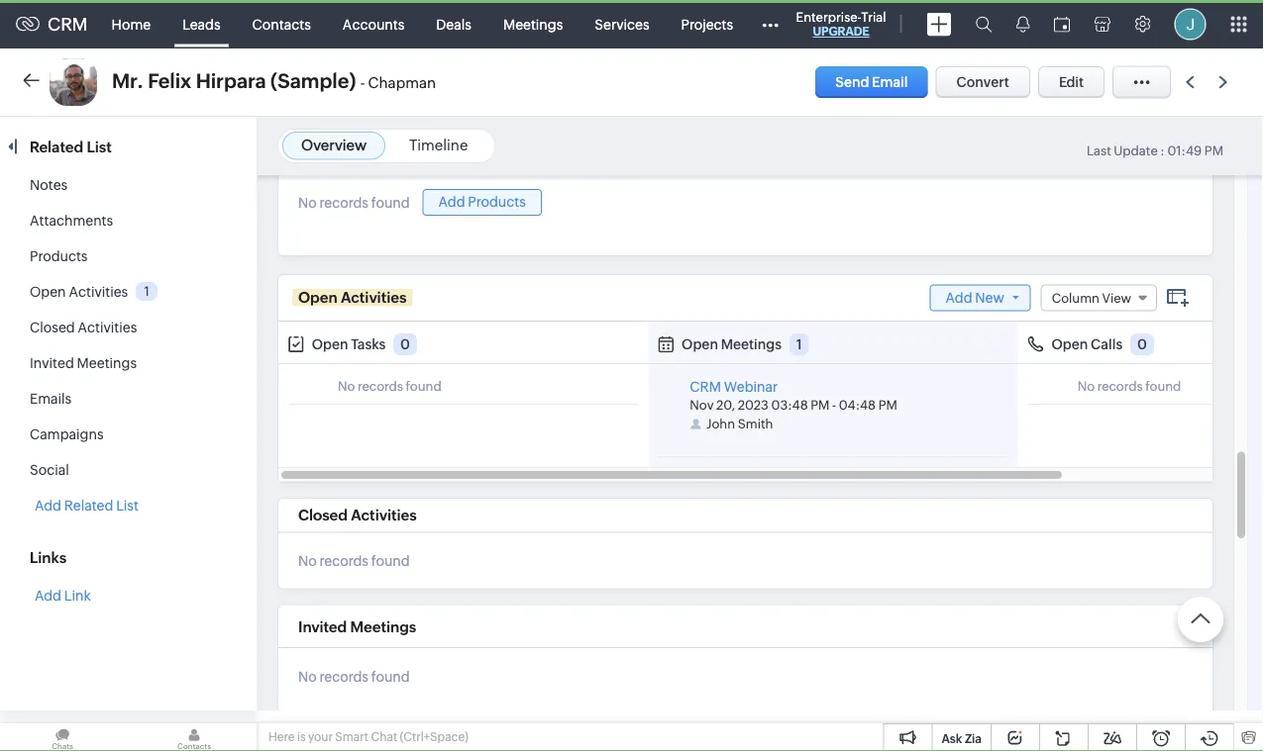 Task type: vqa. For each thing, say whether or not it's contained in the screenshot.
the left Invited Meetings
yes



Task type: locate. For each thing, give the bounding box(es) containing it.
search element
[[964, 0, 1004, 49]]

closed activities
[[30, 320, 137, 336], [298, 508, 417, 525]]

last update : 01:49 pm
[[1087, 144, 1224, 159]]

closed activities link
[[30, 320, 137, 336]]

0 horizontal spatial crm
[[48, 14, 88, 34]]

crm
[[48, 14, 88, 34], [690, 380, 721, 396]]

add for add related list
[[35, 498, 61, 514]]

(ctrl+space)
[[400, 731, 468, 745]]

related down social
[[64, 498, 113, 514]]

1 vertical spatial related
[[64, 498, 113, 514]]

related list
[[30, 138, 115, 156]]

1 horizontal spatial products
[[468, 195, 526, 210]]

crm webinar
[[690, 380, 778, 396]]

products
[[468, 195, 526, 210], [30, 249, 88, 265]]

profile image
[[1175, 8, 1206, 40]]

open activities link
[[30, 284, 128, 300]]

social
[[30, 463, 69, 479]]

contacts
[[252, 16, 311, 32]]

1 horizontal spatial 1
[[796, 337, 802, 353]]

invited meetings
[[30, 356, 137, 372], [298, 619, 416, 636]]

add for add link
[[35, 588, 61, 604]]

add
[[438, 195, 465, 210], [946, 290, 972, 306], [35, 498, 61, 514], [35, 588, 61, 604]]

leads
[[182, 16, 221, 32]]

webinar
[[724, 380, 778, 396]]

1 vertical spatial -
[[832, 399, 836, 413]]

Column View field
[[1041, 285, 1157, 312]]

closed
[[30, 320, 75, 336], [298, 508, 348, 525]]

projects
[[681, 16, 733, 32]]

chat
[[371, 731, 397, 745]]

notes
[[30, 177, 68, 193]]

hirpara
[[196, 70, 266, 93]]

pm
[[1205, 144, 1224, 159], [811, 399, 830, 413], [878, 399, 897, 413]]

john smith
[[706, 418, 773, 432]]

1 up nov 20, 2023 03:48 pm - 04:48 pm
[[796, 337, 802, 353]]

0 horizontal spatial pm
[[811, 399, 830, 413]]

mr.
[[112, 70, 143, 93]]

0 right tasks
[[400, 337, 410, 353]]

2 horizontal spatial pm
[[1205, 144, 1224, 159]]

0 horizontal spatial -
[[360, 74, 365, 92]]

add down social link on the left of page
[[35, 498, 61, 514]]

open
[[30, 284, 66, 300], [298, 290, 338, 307], [312, 337, 348, 353], [682, 337, 718, 353], [1052, 337, 1088, 353]]

projects link
[[665, 0, 749, 48]]

view
[[1102, 291, 1131, 306]]

tasks
[[351, 337, 386, 353]]

add left new
[[946, 290, 972, 306]]

here
[[268, 731, 295, 745]]

invited meetings link
[[30, 356, 137, 372]]

chats image
[[0, 724, 125, 752]]

products link
[[30, 249, 88, 265]]

here is your smart chat (ctrl+space)
[[268, 731, 468, 745]]

1 vertical spatial crm
[[690, 380, 721, 396]]

calendar image
[[1054, 16, 1071, 32]]

services link
[[579, 0, 665, 48]]

next record image
[[1219, 76, 1231, 89]]

03:48
[[771, 399, 808, 413]]

timeline link
[[409, 137, 468, 154]]

open up open tasks
[[298, 290, 338, 307]]

0 for tasks
[[400, 337, 410, 353]]

pm right 01:49
[[1205, 144, 1224, 159]]

crm up nov
[[690, 380, 721, 396]]

0 horizontal spatial closed
[[30, 320, 75, 336]]

found
[[371, 195, 410, 211], [406, 380, 441, 395], [1145, 380, 1181, 395], [371, 554, 410, 570], [371, 670, 410, 686]]

0 horizontal spatial invited meetings
[[30, 356, 137, 372]]

add related list
[[35, 498, 139, 514]]

create menu image
[[927, 12, 952, 36]]

1 right open activities link
[[144, 284, 149, 299]]

(sample)
[[270, 70, 356, 93]]

1 horizontal spatial invited meetings
[[298, 619, 416, 636]]

0 vertical spatial closed activities
[[30, 320, 137, 336]]

enterprise-
[[796, 9, 861, 24]]

timeline
[[409, 137, 468, 154]]

pm right 04:48
[[878, 399, 897, 413]]

0 vertical spatial invited
[[30, 356, 74, 372]]

0 horizontal spatial 1
[[144, 284, 149, 299]]

- left "chapman"
[[360, 74, 365, 92]]

upgrade
[[813, 25, 870, 38]]

1 horizontal spatial crm
[[690, 380, 721, 396]]

pm right 03:48
[[811, 399, 830, 413]]

Other Modules field
[[749, 8, 792, 40]]

- left 04:48
[[832, 399, 836, 413]]

0 horizontal spatial 0
[[400, 337, 410, 353]]

email
[[872, 74, 908, 90]]

1 horizontal spatial closed
[[298, 508, 348, 525]]

1 horizontal spatial -
[[832, 399, 836, 413]]

no
[[298, 195, 317, 211], [338, 380, 355, 395], [1078, 380, 1095, 395], [298, 554, 317, 570], [298, 670, 317, 686]]

zia
[[965, 733, 982, 746]]

open activities up closed activities link
[[30, 284, 128, 300]]

previous record image
[[1186, 76, 1195, 89]]

add left "link"
[[35, 588, 61, 604]]

meetings
[[503, 16, 563, 32], [721, 337, 782, 353], [77, 356, 137, 372], [350, 619, 416, 636]]

1 vertical spatial closed activities
[[298, 508, 417, 525]]

nov 20, 2023 03:48 pm - 04:48 pm
[[690, 399, 897, 413]]

records
[[320, 195, 369, 211], [358, 380, 403, 395], [1097, 380, 1143, 395], [320, 554, 369, 570], [320, 670, 369, 686]]

nov
[[690, 399, 714, 413]]

signals element
[[1004, 0, 1042, 49]]

smart
[[335, 731, 369, 745]]

services
[[595, 16, 649, 32]]

campaigns
[[30, 427, 104, 443]]

open up the crm webinar link
[[682, 337, 718, 353]]

last
[[1087, 144, 1111, 159]]

0 right calls
[[1137, 337, 1147, 353]]

open calls
[[1052, 337, 1123, 353]]

1 0 from the left
[[400, 337, 410, 353]]

1 horizontal spatial invited
[[298, 619, 347, 636]]

1 horizontal spatial open activities
[[298, 290, 407, 307]]

add for add products
[[438, 195, 465, 210]]

send email
[[835, 74, 908, 90]]

overview link
[[301, 137, 367, 154]]

1 vertical spatial invited
[[298, 619, 347, 636]]

open activities up open tasks
[[298, 290, 407, 307]]

products down 'timeline' link
[[468, 195, 526, 210]]

convert
[[957, 74, 1009, 90]]

open tasks
[[312, 337, 386, 353]]

chapman
[[368, 74, 436, 92]]

1 horizontal spatial list
[[116, 498, 139, 514]]

- inside mr. felix hirpara (sample) - chapman
[[360, 74, 365, 92]]

2 0 from the left
[[1137, 337, 1147, 353]]

open activities
[[30, 284, 128, 300], [298, 290, 407, 307]]

open down products link
[[30, 284, 66, 300]]

0 vertical spatial -
[[360, 74, 365, 92]]

0 vertical spatial crm
[[48, 14, 88, 34]]

deals link
[[420, 0, 487, 48]]

signals image
[[1016, 16, 1030, 33]]

related up notes
[[30, 138, 83, 156]]

1 vertical spatial products
[[30, 249, 88, 265]]

campaigns link
[[30, 427, 104, 443]]

new
[[975, 290, 1004, 306]]

products down attachments
[[30, 249, 88, 265]]

1 horizontal spatial 0
[[1137, 337, 1147, 353]]

:
[[1160, 144, 1165, 159]]

related
[[30, 138, 83, 156], [64, 498, 113, 514]]

0
[[400, 337, 410, 353], [1137, 337, 1147, 353]]

crm link
[[16, 14, 88, 34]]

add down 'timeline' link
[[438, 195, 465, 210]]

-
[[360, 74, 365, 92], [832, 399, 836, 413]]

crm left home link
[[48, 14, 88, 34]]

attachments
[[30, 213, 113, 229]]

column view
[[1052, 291, 1131, 306]]

no records found
[[298, 195, 410, 211], [338, 380, 441, 395], [1078, 380, 1181, 395], [298, 554, 410, 570], [298, 670, 410, 686]]

0 horizontal spatial list
[[87, 138, 112, 156]]

add link
[[35, 588, 91, 604]]



Task type: describe. For each thing, give the bounding box(es) containing it.
emails link
[[30, 391, 72, 407]]

0 horizontal spatial invited
[[30, 356, 74, 372]]

emails
[[30, 391, 72, 407]]

column
[[1052, 291, 1100, 306]]

notes link
[[30, 177, 68, 193]]

update
[[1114, 144, 1158, 159]]

smith
[[738, 418, 773, 432]]

calls
[[1091, 337, 1123, 353]]

accounts link
[[327, 0, 420, 48]]

accounts
[[343, 16, 405, 32]]

trial
[[861, 9, 886, 24]]

20,
[[716, 399, 735, 413]]

open left calls
[[1052, 337, 1088, 353]]

your
[[308, 731, 333, 745]]

meetings link
[[487, 0, 579, 48]]

add products link
[[423, 190, 542, 216]]

crm webinar link
[[690, 380, 778, 396]]

edit button
[[1038, 66, 1105, 98]]

0 vertical spatial closed
[[30, 320, 75, 336]]

home link
[[96, 0, 167, 48]]

1 horizontal spatial closed activities
[[298, 508, 417, 525]]

pm for 03:48
[[811, 399, 830, 413]]

deals
[[436, 16, 471, 32]]

0 vertical spatial related
[[30, 138, 83, 156]]

01:49
[[1167, 144, 1202, 159]]

0 vertical spatial products
[[468, 195, 526, 210]]

1 vertical spatial list
[[116, 498, 139, 514]]

add new
[[946, 290, 1004, 306]]

links
[[30, 550, 66, 567]]

crm for crm
[[48, 14, 88, 34]]

search image
[[975, 16, 992, 33]]

is
[[297, 731, 306, 745]]

felix
[[148, 70, 191, 93]]

home
[[112, 16, 151, 32]]

04:48
[[839, 399, 876, 413]]

convert button
[[936, 66, 1030, 98]]

link
[[64, 588, 91, 604]]

add products
[[438, 195, 526, 210]]

open meetings
[[682, 337, 782, 353]]

mr. felix hirpara (sample) - chapman
[[112, 70, 436, 93]]

0 horizontal spatial products
[[30, 249, 88, 265]]

edit
[[1059, 74, 1084, 90]]

create menu element
[[915, 0, 964, 48]]

contacts link
[[236, 0, 327, 48]]

0 horizontal spatial open activities
[[30, 284, 128, 300]]

1 vertical spatial 1
[[796, 337, 802, 353]]

crm for crm webinar
[[690, 380, 721, 396]]

profile element
[[1163, 0, 1218, 48]]

social link
[[30, 463, 69, 479]]

add for add new
[[946, 290, 972, 306]]

attachments link
[[30, 213, 113, 229]]

send
[[835, 74, 869, 90]]

ask zia
[[942, 733, 982, 746]]

0 vertical spatial invited meetings
[[30, 356, 137, 372]]

0 vertical spatial 1
[[144, 284, 149, 299]]

0 horizontal spatial closed activities
[[30, 320, 137, 336]]

0 vertical spatial list
[[87, 138, 112, 156]]

contacts image
[[132, 724, 257, 752]]

leads link
[[167, 0, 236, 48]]

1 vertical spatial invited meetings
[[298, 619, 416, 636]]

2023
[[738, 399, 769, 413]]

john
[[706, 418, 735, 432]]

overview
[[301, 137, 367, 154]]

pm for 01:49
[[1205, 144, 1224, 159]]

1 horizontal spatial pm
[[878, 399, 897, 413]]

open left tasks
[[312, 337, 348, 353]]

ask
[[942, 733, 962, 746]]

1 vertical spatial closed
[[298, 508, 348, 525]]

0 for calls
[[1137, 337, 1147, 353]]

enterprise-trial upgrade
[[796, 9, 886, 38]]

send email button
[[816, 66, 928, 98]]



